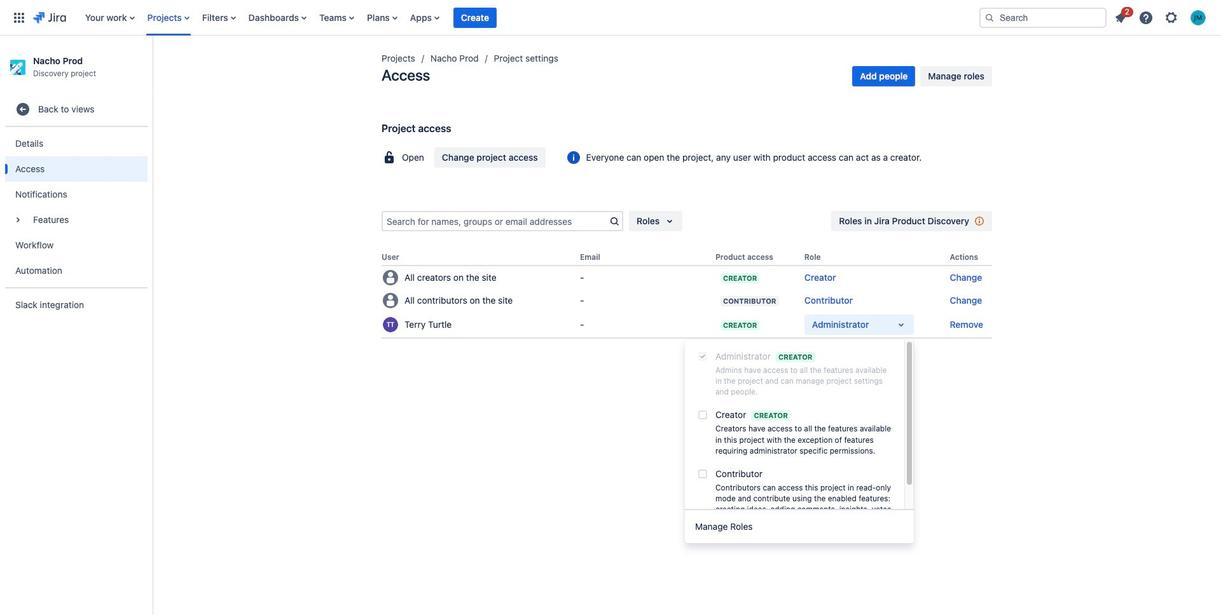 Task type: describe. For each thing, give the bounding box(es) containing it.
settings image
[[1164, 10, 1179, 25]]

info image
[[566, 150, 581, 165]]

search image
[[607, 214, 622, 229]]

list item inside list
[[1109, 5, 1133, 28]]

primary element
[[8, 0, 969, 35]]

open project icon image
[[382, 150, 397, 165]]

1 horizontal spatial list
[[1109, 5, 1214, 29]]

current project sidebar image
[[139, 51, 167, 76]]

search image
[[985, 12, 995, 23]]

back to views image
[[15, 102, 31, 117]]

info icon image
[[972, 214, 987, 229]]

open roles dropdown image
[[894, 317, 909, 333]]



Task type: vqa. For each thing, say whether or not it's contained in the screenshot.
search field
yes



Task type: locate. For each thing, give the bounding box(es) containing it.
help image
[[1138, 10, 1154, 25]]

Search for names, groups or email addresses field
[[383, 212, 607, 230]]

1 horizontal spatial list item
[[1109, 5, 1133, 28]]

Search field
[[979, 7, 1107, 28]]

list item
[[453, 0, 497, 35], [1109, 5, 1133, 28]]

notifications image
[[1113, 10, 1128, 25]]

jira product discovery navigation element
[[0, 36, 153, 616]]

banner
[[0, 0, 1221, 36]]

appswitcher icon image
[[11, 10, 27, 25]]

your profile and settings image
[[1191, 10, 1206, 25]]

group
[[5, 89, 148, 326], [5, 126, 148, 288], [685, 340, 914, 531]]

0 horizontal spatial list item
[[453, 0, 497, 35]]

jira image
[[33, 10, 66, 25], [33, 10, 66, 25]]

list
[[79, 0, 969, 35], [1109, 5, 1214, 29]]

0 horizontal spatial list
[[79, 0, 969, 35]]

None search field
[[979, 7, 1107, 28]]



